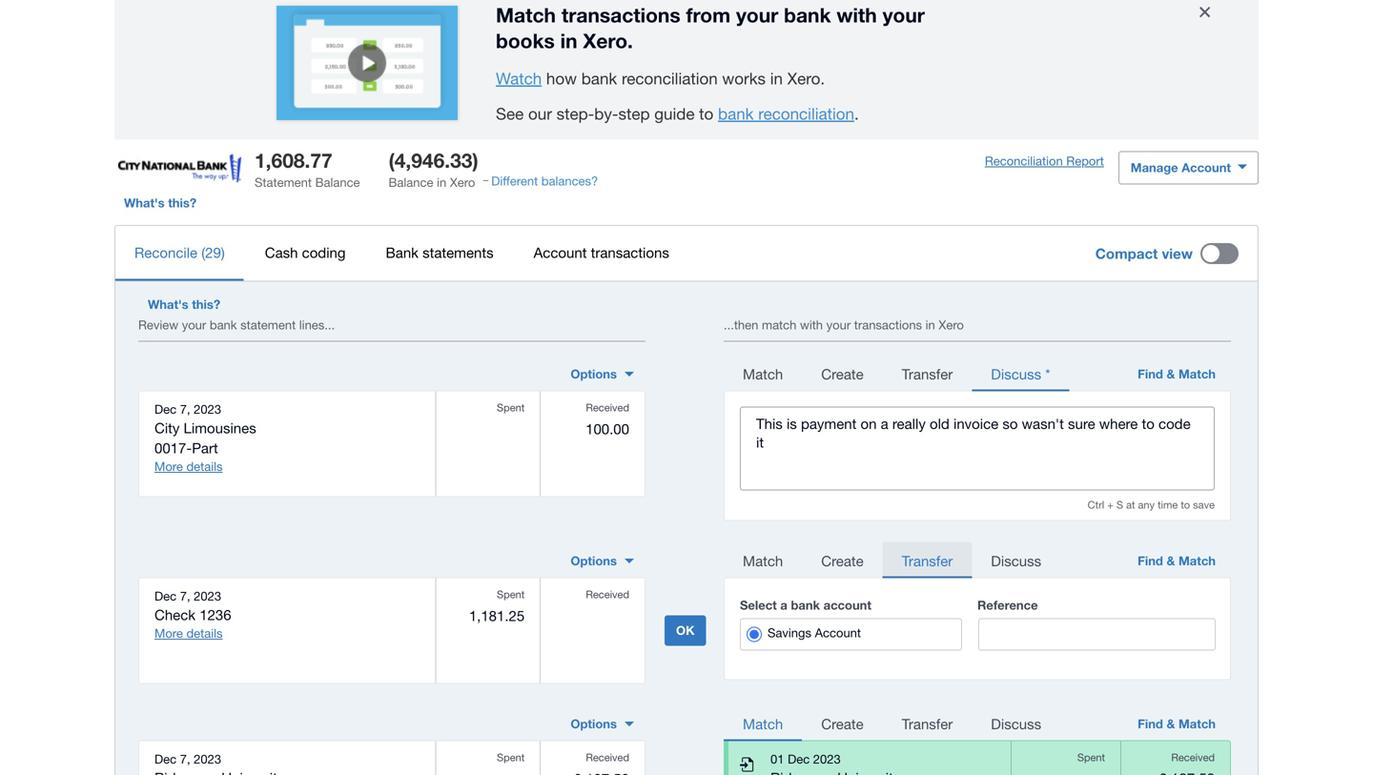 Task type: describe. For each thing, give the bounding box(es) containing it.
find & match for check 1236
[[1138, 554, 1216, 568]]

2023 for dec 7, 2023 check 1236 more details
[[194, 589, 221, 604]]

This is payment on a really old invoice so wasn't sure where to code it text field
[[741, 408, 1214, 490]]

7, for check
[[180, 589, 190, 604]]

reconciliation report
[[985, 154, 1104, 169]]

more inside "dec 7, 2023 city limousines 0017-part more details"
[[155, 459, 183, 474]]

by-
[[595, 105, 619, 123]]

dec for dec 7, 2023 check 1236 more details
[[155, 589, 177, 604]]

how
[[546, 69, 577, 88]]

bank statements link
[[367, 226, 513, 279]]

0 vertical spatial this?
[[168, 196, 197, 210]]

1236
[[200, 607, 231, 624]]

select a bank account
[[740, 598, 872, 613]]

discuss link for reference
[[972, 542, 1061, 578]]

statement
[[240, 318, 296, 332]]

with inside match transactions from your bank with your books in xero
[[837, 3, 877, 27]]

+
[[1108, 499, 1114, 511]]

options button for city limousines
[[559, 359, 646, 390]]

time
[[1158, 499, 1178, 511]]

ok
[[676, 623, 695, 638]]

1 vertical spatial what's this?
[[148, 297, 220, 312]]

compact
[[1096, 245, 1158, 262]]

review your bank statement lines...
[[138, 318, 335, 332]]

see our step-by-step guide to bank reconciliation
[[496, 105, 855, 123]]

discuss for the discuss "link" for reference
[[991, 553, 1042, 569]]

find & match for city limousines
[[1138, 367, 1216, 382]]

1 vertical spatial this?
[[192, 297, 220, 312]]

transfer for check 1236
[[902, 553, 953, 569]]

3 find & match link from the top
[[1121, 705, 1231, 742]]

match link for city limousines
[[724, 355, 802, 392]]

1 vertical spatial reconciliation
[[759, 105, 855, 123]]

discuss *
[[991, 366, 1051, 382]]

dec 7, 2023
[[155, 752, 221, 767]]

cash coding
[[265, 244, 346, 261]]

cash coding link
[[246, 226, 365, 279]]

manage
[[1131, 160, 1179, 175]]

match transactions from your bank with your books in xero
[[496, 3, 925, 53]]

review
[[138, 318, 178, 332]]

in inside match transactions from your bank with your books in xero
[[561, 29, 578, 53]]

reconciliation
[[985, 154, 1063, 169]]

3 find & match from the top
[[1138, 717, 1216, 732]]

match inside match transactions from your bank with your books in xero
[[496, 3, 556, 27]]

coding
[[302, 244, 346, 261]]

ctrl + s at any time to save
[[1088, 499, 1215, 511]]

3 options button from the top
[[559, 709, 646, 740]]

2023 for 01 dec 2023
[[813, 752, 841, 767]]

find & match link for check 1236
[[1121, 542, 1231, 578]]

match
[[762, 318, 797, 332]]

savings
[[768, 626, 812, 641]]

dec for dec 7, 2023 city limousines 0017-part more details
[[155, 402, 177, 417]]

discuss link for 01 dec 2023
[[972, 705, 1061, 742]]

2 received from the top
[[586, 589, 630, 601]]

step-
[[557, 105, 595, 123]]

account transactions link
[[515, 226, 689, 279]]

2023 for dec 7, 2023 city limousines 0017-part more details
[[194, 402, 221, 417]]

bank for review your bank statement lines...
[[210, 318, 237, 332]]

spent inside spent 1,181.25
[[497, 589, 525, 601]]

bank reconciliation link
[[718, 105, 855, 123]]

bank for watch how bank reconciliation works in xero
[[582, 69, 617, 88]]

hide
[[1190, 2, 1213, 15]]

1,181.25
[[469, 607, 525, 624]]

ctrl
[[1088, 499, 1105, 511]]

3 7, from the top
[[180, 752, 190, 767]]

options button for check 1236
[[559, 546, 646, 577]]

1,608.77
[[255, 148, 333, 172]]

& for city limousines
[[1167, 367, 1176, 382]]

view
[[1162, 245, 1193, 262]]

more inside "dec 7, 2023 check 1236 more details"
[[155, 626, 183, 641]]

(4,946.33) balance in xero
[[389, 148, 479, 190]]

29
[[205, 244, 221, 261]]

in inside (4,946.33) balance in xero
[[437, 175, 447, 190]]

options for city limousines
[[571, 367, 617, 382]]

transfer link for city limousines
[[883, 355, 972, 392]]

watch link
[[496, 69, 542, 88]]

received 100.00
[[586, 402, 630, 437]]

lines...
[[299, 318, 335, 332]]

3 create from the top
[[822, 716, 864, 733]]

account for manage account
[[1182, 160, 1231, 175]]

0 horizontal spatial account
[[534, 244, 587, 261]]

limousines
[[184, 420, 256, 437]]

balance inside (4,946.33) balance in xero
[[389, 175, 434, 190]]

at
[[1127, 499, 1136, 511]]

create for city limousines
[[822, 366, 864, 382]]

7, for city
[[180, 402, 190, 417]]

0 horizontal spatial with
[[800, 318, 823, 332]]

hide help
[[1190, 2, 1213, 28]]

spent 1,181.25
[[469, 589, 525, 624]]

dec for dec 7, 2023
[[155, 752, 177, 767]]

different balances? link
[[491, 173, 598, 189]]

& for check 1236
[[1167, 554, 1176, 568]]

details inside "dec 7, 2023 city limousines 0017-part more details"
[[186, 459, 223, 474]]

)
[[221, 244, 225, 261]]

save
[[1193, 499, 1215, 511]]

bank for select a bank account
[[791, 598, 820, 613]]

account
[[824, 598, 872, 613]]

part
[[192, 440, 218, 457]]



Task type: vqa. For each thing, say whether or not it's contained in the screenshot.
the right Business POPUP BUTTON
no



Task type: locate. For each thing, give the bounding box(es) containing it.
find & match link
[[1121, 355, 1231, 392], [1121, 542, 1231, 578], [1121, 705, 1231, 742]]

2 vertical spatial transfer link
[[883, 705, 972, 742]]

what's this? link
[[114, 186, 206, 220], [138, 288, 230, 322]]

2 vertical spatial create link
[[802, 705, 883, 742]]

1 vertical spatial create link
[[802, 542, 883, 578]]

reconcile ( 29 )
[[134, 244, 225, 261]]

1 vertical spatial more details button
[[155, 625, 223, 643]]

manage account
[[1131, 160, 1231, 175]]

0 horizontal spatial reconciliation
[[622, 69, 718, 88]]

balances?
[[542, 174, 598, 189]]

transactions inside match transactions from your bank with your books in xero
[[562, 3, 681, 27]]

dec 7, 2023 city limousines 0017-part more details
[[155, 402, 256, 474]]

1 vertical spatial find & match link
[[1121, 542, 1231, 578]]

2 balance from the left
[[389, 175, 434, 190]]

see
[[496, 105, 524, 123]]

0 vertical spatial options button
[[559, 359, 646, 390]]

discuss
[[991, 366, 1042, 382], [991, 553, 1042, 569], [991, 716, 1042, 733]]

2 vertical spatial &
[[1167, 717, 1176, 732]]

0 vertical spatial spent
[[497, 402, 525, 414]]

2 match link from the top
[[724, 542, 802, 578]]

create link for check 1236
[[802, 542, 883, 578]]

with
[[837, 3, 877, 27], [800, 318, 823, 332]]

3 options from the top
[[571, 717, 617, 732]]

...then match with your transactions in xero
[[724, 318, 964, 332]]

find & match link for city limousines
[[1121, 355, 1231, 392]]

dec 7, 2023 check 1236 more details
[[155, 589, 231, 641]]

2 vertical spatial match link
[[724, 705, 802, 742]]

0 vertical spatial transfer link
[[883, 355, 972, 392]]

details down 1236
[[186, 626, 223, 641]]

balance
[[315, 175, 360, 190], [389, 175, 434, 190]]

0 vertical spatial account
[[1182, 160, 1231, 175]]

account right manage in the right top of the page
[[1182, 160, 1231, 175]]

2 vertical spatial discuss
[[991, 716, 1042, 733]]

what's this? link down reconcile ( 29 )
[[138, 288, 230, 322]]

0 vertical spatial what's this?
[[124, 196, 197, 210]]

0 vertical spatial reconciliation
[[622, 69, 718, 88]]

to for time
[[1181, 499, 1191, 511]]

transfer
[[902, 366, 953, 382], [902, 553, 953, 569], [902, 716, 953, 733]]

0 vertical spatial create link
[[802, 355, 883, 392]]

1 vertical spatial what's this? link
[[138, 288, 230, 322]]

create up account
[[822, 553, 864, 569]]

account down account
[[815, 626, 861, 641]]

2 vertical spatial create
[[822, 716, 864, 733]]

2 & from the top
[[1167, 554, 1176, 568]]

transfer link
[[883, 355, 972, 392], [883, 542, 972, 578], [883, 705, 972, 742]]

account down "balances?"
[[534, 244, 587, 261]]

1 vertical spatial account
[[534, 244, 587, 261]]

2 more from the top
[[155, 626, 183, 641]]

bank inside match transactions from your bank with your books in xero
[[784, 3, 831, 27]]

2 transfer link from the top
[[883, 542, 972, 578]]

2023 inside "dec 7, 2023 city limousines 0017-part more details"
[[194, 402, 221, 417]]

3 match link from the top
[[724, 705, 802, 742]]

create link
[[802, 355, 883, 392], [802, 542, 883, 578], [802, 705, 883, 742]]

1 vertical spatial transactions
[[591, 244, 669, 261]]

0 vertical spatial with
[[837, 3, 877, 27]]

match link down match
[[724, 355, 802, 392]]

1 horizontal spatial account
[[815, 626, 861, 641]]

0 vertical spatial find & match link
[[1121, 355, 1231, 392]]

1 horizontal spatial with
[[837, 3, 877, 27]]

what's up the reconcile (
[[124, 196, 165, 210]]

your
[[736, 3, 779, 27], [883, 3, 925, 27], [182, 318, 206, 332], [827, 318, 851, 332]]

0 vertical spatial find & match
[[1138, 367, 1216, 382]]

1 balance from the left
[[315, 175, 360, 190]]

2 spent from the top
[[497, 589, 525, 601]]

0 vertical spatial 7,
[[180, 402, 190, 417]]

0 vertical spatial what's
[[124, 196, 165, 210]]

this? up reconcile ( 29 )
[[168, 196, 197, 210]]

1 vertical spatial options
[[571, 554, 617, 568]]

help
[[1190, 16, 1213, 28]]

balance inside 1,608.77 statement balance
[[315, 175, 360, 190]]

1 vertical spatial 7,
[[180, 589, 190, 604]]

create for check 1236
[[822, 553, 864, 569]]

0 vertical spatial find
[[1138, 367, 1164, 382]]

account transactions
[[534, 244, 669, 261]]

0 vertical spatial match link
[[724, 355, 802, 392]]

1 discuss from the top
[[991, 366, 1042, 382]]

0 horizontal spatial balance
[[315, 175, 360, 190]]

0 vertical spatial transfer
[[902, 366, 953, 382]]

1 vertical spatial more
[[155, 626, 183, 641]]

2 discuss from the top
[[991, 553, 1042, 569]]

1 vertical spatial &
[[1167, 554, 1176, 568]]

this? up review your bank statement lines...
[[192, 297, 220, 312]]

what's this? up review
[[148, 297, 220, 312]]

1 create link from the top
[[802, 355, 883, 392]]

2 vertical spatial received
[[586, 752, 630, 764]]

bank
[[386, 244, 419, 261]]

xero inside (4,946.33) balance in xero
[[450, 175, 475, 190]]

transfer link for check 1236
[[883, 542, 972, 578]]

city
[[155, 420, 180, 437]]

watch how bank reconciliation works in xero
[[496, 69, 821, 88]]

3 spent from the top
[[497, 752, 525, 764]]

different balances?
[[491, 174, 598, 189]]

received inside received 100.00
[[586, 402, 630, 414]]

1 discuss link from the top
[[972, 542, 1061, 578]]

reconcile (
[[134, 244, 205, 261]]

2 vertical spatial find
[[1138, 717, 1164, 732]]

1 vertical spatial match link
[[724, 542, 802, 578]]

2 discuss link from the top
[[972, 705, 1061, 742]]

what's this? up the reconcile (
[[124, 196, 197, 210]]

2 create link from the top
[[802, 542, 883, 578]]

more details button down check
[[155, 625, 223, 643]]

create
[[822, 366, 864, 382], [822, 553, 864, 569], [822, 716, 864, 733]]

find & match
[[1138, 367, 1216, 382], [1138, 554, 1216, 568], [1138, 717, 1216, 732]]

01 dec 2023
[[771, 752, 841, 767]]

7, inside "dec 7, 2023 city limousines 0017-part more details"
[[180, 402, 190, 417]]

1 vertical spatial received
[[586, 589, 630, 601]]

reconciliation report link
[[985, 153, 1104, 169]]

0 vertical spatial &
[[1167, 367, 1176, 382]]

reconciliation up 'guide'
[[622, 69, 718, 88]]

3 received from the top
[[586, 752, 630, 764]]

2 vertical spatial account
[[815, 626, 861, 641]]

match link for check 1236
[[724, 542, 802, 578]]

1 7, from the top
[[180, 402, 190, 417]]

balance down the 1,608.77
[[315, 175, 360, 190]]

1 find & match from the top
[[1138, 367, 1216, 382]]

spent
[[497, 402, 525, 414], [497, 589, 525, 601], [497, 752, 525, 764]]

works
[[722, 69, 766, 88]]

2 vertical spatial transfer
[[902, 716, 953, 733]]

find for city limousines
[[1138, 367, 1164, 382]]

3 discuss from the top
[[991, 716, 1042, 733]]

2 find & match from the top
[[1138, 554, 1216, 568]]

from
[[686, 3, 731, 27]]

transactions for match
[[562, 3, 681, 27]]

2 more details button from the top
[[155, 625, 223, 643]]

transactions
[[562, 3, 681, 27], [591, 244, 669, 261], [854, 318, 922, 332]]

check
[[155, 607, 196, 624]]

account for savings account
[[815, 626, 861, 641]]

our
[[528, 105, 552, 123]]

3 create link from the top
[[802, 705, 883, 742]]

more details button
[[155, 458, 223, 476], [155, 625, 223, 643]]

1 options button from the top
[[559, 359, 646, 390]]

2 vertical spatial spent
[[497, 752, 525, 764]]

balance down (4,946.33) at the left top of page
[[389, 175, 434, 190]]

1 horizontal spatial to
[[1181, 499, 1191, 511]]

1 vertical spatial spent
[[497, 589, 525, 601]]

2 vertical spatial transactions
[[854, 318, 922, 332]]

0 vertical spatial details
[[186, 459, 223, 474]]

0 vertical spatial discuss link
[[972, 542, 1061, 578]]

1 options from the top
[[571, 367, 617, 382]]

1 vertical spatial details
[[186, 626, 223, 641]]

received
[[586, 402, 630, 414], [586, 589, 630, 601], [586, 752, 630, 764]]

what's up review
[[148, 297, 188, 312]]

spent for discuss *
[[497, 402, 525, 414]]

0 vertical spatial options
[[571, 367, 617, 382]]

2 transfer from the top
[[902, 553, 953, 569]]

a
[[781, 598, 788, 613]]

reference
[[978, 598, 1038, 613]]

create link up account
[[802, 542, 883, 578]]

options button
[[559, 359, 646, 390], [559, 546, 646, 577], [559, 709, 646, 740]]

match link up 01
[[724, 705, 802, 742]]

to right time
[[1181, 499, 1191, 511]]

1 vertical spatial transfer link
[[883, 542, 972, 578]]

create link down ...then match with your transactions in xero
[[802, 355, 883, 392]]

1 create from the top
[[822, 366, 864, 382]]

None text field
[[979, 618, 1216, 651]]

(4,946.33)
[[389, 148, 479, 172]]

create link for city limousines
[[802, 355, 883, 392]]

1 & from the top
[[1167, 367, 1176, 382]]

1 more from the top
[[155, 459, 183, 474]]

hide help link
[[1190, 0, 1221, 28]]

what's this? link up the reconcile (
[[114, 186, 206, 220]]

to right 'guide'
[[699, 105, 714, 123]]

2 vertical spatial 7,
[[180, 752, 190, 767]]

100.00
[[586, 421, 630, 437]]

1 vertical spatial what's
[[148, 297, 188, 312]]

sales invoice image
[[733, 750, 759, 775]]

spent for discuss
[[497, 752, 525, 764]]

details down part
[[186, 459, 223, 474]]

1 find & match link from the top
[[1121, 355, 1231, 392]]

2 vertical spatial find & match link
[[1121, 705, 1231, 742]]

watch
[[496, 69, 542, 88]]

cash
[[265, 244, 298, 261]]

Savings Account radio
[[747, 627, 762, 643]]

guide
[[655, 105, 695, 123]]

options for check 1236
[[571, 554, 617, 568]]

0 vertical spatial more details button
[[155, 458, 223, 476]]

s
[[1117, 499, 1124, 511]]

in
[[561, 29, 578, 53], [770, 69, 783, 88], [437, 175, 447, 190], [926, 318, 936, 332]]

2023 for dec 7, 2023
[[194, 752, 221, 767]]

3 & from the top
[[1167, 717, 1176, 732]]

1 transfer from the top
[[902, 366, 953, 382]]

1 vertical spatial options button
[[559, 546, 646, 577]]

1 vertical spatial find & match
[[1138, 554, 1216, 568]]

2 7, from the top
[[180, 589, 190, 604]]

xero inside match transactions from your bank with your books in xero
[[583, 29, 628, 53]]

discuss for the discuss "link" for 01 dec 2023
[[991, 716, 1042, 733]]

1 vertical spatial to
[[1181, 499, 1191, 511]]

match link
[[724, 355, 802, 392], [724, 542, 802, 578], [724, 705, 802, 742]]

1 find from the top
[[1138, 367, 1164, 382]]

1 horizontal spatial balance
[[389, 175, 434, 190]]

1 details from the top
[[186, 459, 223, 474]]

0 vertical spatial transactions
[[562, 3, 681, 27]]

0017-
[[155, 440, 192, 457]]

create link up 01 dec 2023
[[802, 705, 883, 742]]

to
[[699, 105, 714, 123], [1181, 499, 1191, 511]]

compact view
[[1096, 245, 1193, 262]]

0 vertical spatial received
[[586, 402, 630, 414]]

more details button down 0017-
[[155, 458, 223, 476]]

0 vertical spatial to
[[699, 105, 714, 123]]

1 vertical spatial find
[[1138, 554, 1164, 568]]

0 vertical spatial what's this? link
[[114, 186, 206, 220]]

create down ...then match with your transactions in xero
[[822, 366, 864, 382]]

7, inside "dec 7, 2023 check 1236 more details"
[[180, 589, 190, 604]]

bank statements
[[386, 244, 494, 261]]

1 vertical spatial transfer
[[902, 553, 953, 569]]

savings account
[[768, 626, 861, 641]]

2 horizontal spatial account
[[1182, 160, 1231, 175]]

*
[[1046, 366, 1051, 382]]

reconciliation down works
[[759, 105, 855, 123]]

3 transfer from the top
[[902, 716, 953, 733]]

0 vertical spatial discuss
[[991, 366, 1042, 382]]

1 horizontal spatial reconciliation
[[759, 105, 855, 123]]

&
[[1167, 367, 1176, 382], [1167, 554, 1176, 568], [1167, 717, 1176, 732]]

discuss * link
[[972, 355, 1070, 392]]

2 vertical spatial find & match
[[1138, 717, 1216, 732]]

2 find from the top
[[1138, 554, 1164, 568]]

2 vertical spatial options button
[[559, 709, 646, 740]]

2 create from the top
[[822, 553, 864, 569]]

2 details from the top
[[186, 626, 223, 641]]

create up 01 dec 2023
[[822, 716, 864, 733]]

step
[[619, 105, 650, 123]]

1 vertical spatial discuss
[[991, 553, 1042, 569]]

transactions for account
[[591, 244, 669, 261]]

2023 inside "dec 7, 2023 check 1236 more details"
[[194, 589, 221, 604]]

details inside "dec 7, 2023 check 1236 more details"
[[186, 626, 223, 641]]

1 spent from the top
[[497, 402, 525, 414]]

2 find & match link from the top
[[1121, 542, 1231, 578]]

discuss for discuss *
[[991, 366, 1042, 382]]

statement
[[255, 175, 312, 190]]

dec inside "dec 7, 2023 check 1236 more details"
[[155, 589, 177, 604]]

2 options button from the top
[[559, 546, 646, 577]]

2 options from the top
[[571, 554, 617, 568]]

0 horizontal spatial to
[[699, 105, 714, 123]]

match
[[496, 3, 556, 27], [743, 366, 783, 382], [1179, 367, 1216, 382], [743, 553, 783, 569], [1179, 554, 1216, 568], [743, 716, 783, 733], [1179, 717, 1216, 732]]

0 vertical spatial more
[[155, 459, 183, 474]]

0 vertical spatial create
[[822, 366, 864, 382]]

bank
[[784, 3, 831, 27], [582, 69, 617, 88], [718, 105, 754, 123], [210, 318, 237, 332], [791, 598, 820, 613]]

different
[[491, 174, 538, 189]]

dec inside "dec 7, 2023 city limousines 0017-part more details"
[[155, 402, 177, 417]]

2023
[[194, 402, 221, 417], [194, 589, 221, 604], [194, 752, 221, 767], [813, 752, 841, 767]]

report
[[1067, 154, 1104, 169]]

xero
[[583, 29, 628, 53], [788, 69, 821, 88], [450, 175, 475, 190], [939, 318, 964, 332]]

1 more details button from the top
[[155, 458, 223, 476]]

1 vertical spatial discuss link
[[972, 705, 1061, 742]]

find for check 1236
[[1138, 554, 1164, 568]]

3 transfer link from the top
[[883, 705, 972, 742]]

...then
[[724, 318, 759, 332]]

match link up select
[[724, 542, 802, 578]]

select
[[740, 598, 777, 613]]

any
[[1138, 499, 1155, 511]]

more down check
[[155, 626, 183, 641]]

1 vertical spatial create
[[822, 553, 864, 569]]

2 vertical spatial options
[[571, 717, 617, 732]]

1 match link from the top
[[724, 355, 802, 392]]

more down 0017-
[[155, 459, 183, 474]]

books
[[496, 29, 555, 53]]

transfer for city limousines
[[902, 366, 953, 382]]

1 vertical spatial with
[[800, 318, 823, 332]]

01
[[771, 752, 785, 767]]

ok link
[[665, 616, 706, 646]]

statements
[[423, 244, 494, 261]]

1,608.77 statement balance
[[255, 148, 360, 190]]

1 received from the top
[[586, 402, 630, 414]]

find
[[1138, 367, 1164, 382], [1138, 554, 1164, 568], [1138, 717, 1164, 732]]

to for guide
[[699, 105, 714, 123]]

1 transfer link from the top
[[883, 355, 972, 392]]

account
[[1182, 160, 1231, 175], [534, 244, 587, 261], [815, 626, 861, 641]]

3 find from the top
[[1138, 717, 1164, 732]]



